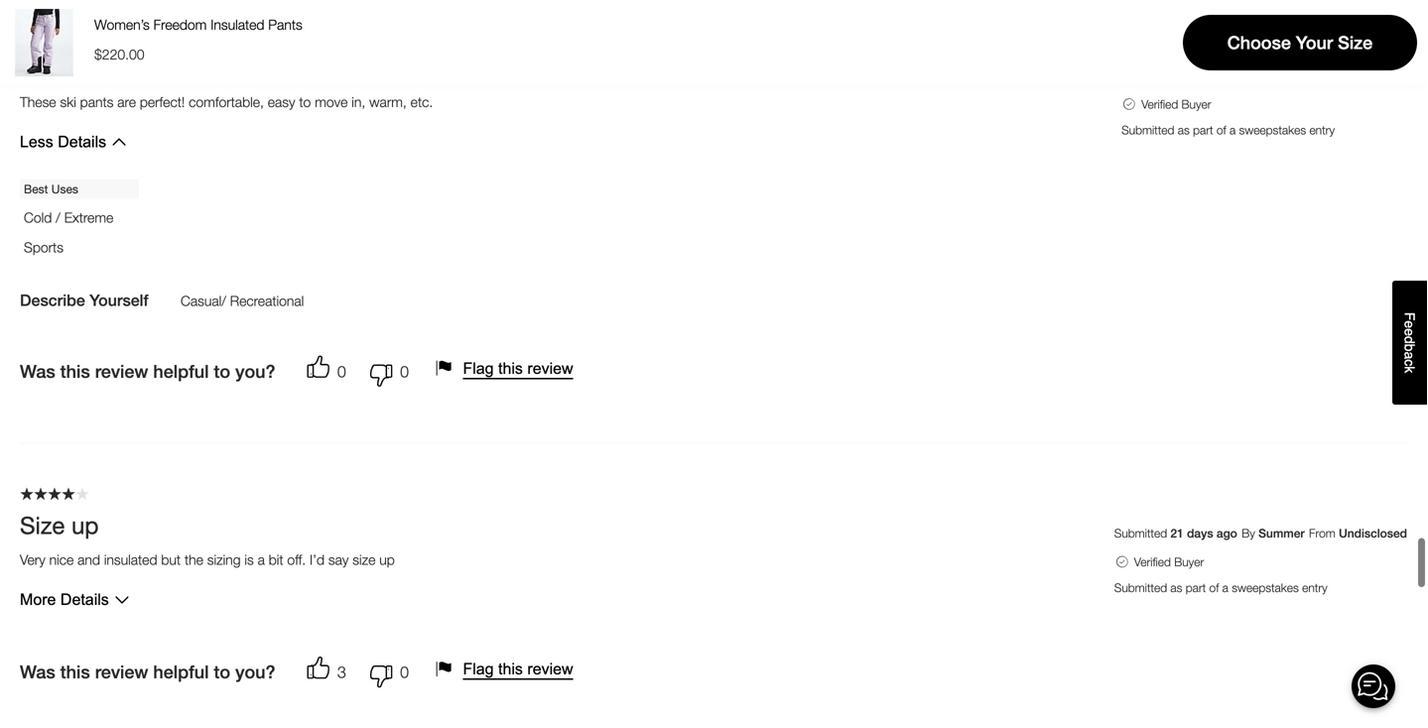 Task type: vqa. For each thing, say whether or not it's contained in the screenshot.
the middle TNF Black OPTION's TNF Black image
no



Task type: describe. For each thing, give the bounding box(es) containing it.
a right is
[[258, 552, 265, 568]]

as for great ski pants
[[1178, 123, 1190, 137]]

size inside button
[[1339, 32, 1374, 53]]

women's freedom insulated pants
[[94, 16, 303, 33]]

1 vertical spatial ago
[[1217, 527, 1238, 541]]

/
[[56, 209, 60, 226]]

details for less details
[[58, 133, 106, 151]]

perfect!
[[140, 94, 185, 110]]

size up
[[20, 511, 99, 540]]

bit
[[269, 552, 284, 568]]

flag for great ski pants
[[463, 360, 494, 378]]

women's
[[94, 16, 150, 33]]

2 undisclosed from the top
[[1340, 527, 1408, 541]]

choose your size button
[[1184, 15, 1418, 71]]

move
[[315, 94, 348, 110]]

size
[[353, 552, 376, 568]]

these
[[20, 94, 56, 110]]

off.
[[287, 552, 306, 568]]

submitted as part of a sweepstakes entry for size up
[[1115, 581, 1328, 595]]

cold
[[24, 209, 52, 226]]

verified for size up
[[1135, 556, 1172, 569]]

$220.00
[[94, 46, 145, 63]]

0 horizontal spatial up
[[71, 511, 99, 540]]

summer
[[1259, 527, 1305, 541]]

buyer for size up
[[1175, 556, 1205, 569]]

1 from from the top
[[1310, 69, 1336, 83]]

pants for these ski pants are perfect! comfortable, easy to move in, warm, etc.
[[80, 94, 114, 110]]

choose
[[1228, 32, 1292, 53]]

was this review helpful to you? for ski
[[20, 361, 276, 382]]

20 days ago by christy from undisclosed
[[1178, 69, 1408, 83]]

submitted 21 days ago by summer from undisclosed
[[1115, 527, 1408, 541]]

0 for size up
[[400, 664, 409, 682]]

you? for size up
[[235, 663, 276, 683]]

submitted for size up
[[1115, 581, 1168, 595]]

sweepstakes for size up
[[1233, 581, 1300, 595]]

flag for size up
[[463, 661, 494, 679]]

1 vertical spatial by
[[1243, 527, 1256, 541]]

1 vertical spatial days
[[1188, 527, 1214, 541]]

1 vertical spatial submitted
[[1115, 527, 1168, 541]]

etc.
[[411, 94, 433, 110]]

0 vertical spatial to
[[299, 94, 311, 110]]

part for size up
[[1186, 581, 1207, 595]]

1 vertical spatial size
[[20, 511, 65, 540]]

1 horizontal spatial up
[[380, 552, 395, 568]]

best uses
[[24, 182, 78, 196]]

sizing
[[207, 552, 241, 568]]

warm,
[[370, 94, 407, 110]]

casual/
[[181, 293, 226, 309]]

0 button for size up
[[354, 653, 417, 693]]

describe
[[20, 291, 85, 310]]

great ski pants
[[20, 53, 181, 82]]

d
[[1403, 337, 1419, 344]]

very
[[20, 552, 45, 568]]

helpful for size up
[[153, 663, 209, 683]]

is
[[245, 552, 254, 568]]

nice
[[49, 552, 74, 568]]

was for great
[[20, 361, 55, 382]]

less
[[20, 133, 53, 151]]

these ski pants are perfect! comfortable, easy to move in, warm, etc.
[[20, 94, 433, 110]]

f
[[1403, 313, 1419, 321]]

cold / extreme
[[24, 209, 113, 226]]

was this review helpful to you? for up
[[20, 663, 276, 683]]

part for great ski pants
[[1194, 123, 1214, 137]]

0 vertical spatial by
[[1250, 69, 1263, 83]]



Task type: locate. For each thing, give the bounding box(es) containing it.
was down describe
[[20, 361, 55, 382]]

0 vertical spatial details
[[58, 133, 106, 151]]

0 for great ski pants
[[400, 362, 409, 381]]

flag this review button
[[433, 357, 582, 381], [433, 658, 582, 682]]

0 vertical spatial submitted
[[1122, 123, 1175, 137]]

verified buyer down '21'
[[1135, 556, 1205, 569]]

1 vertical spatial you?
[[235, 663, 276, 683]]

1 vertical spatial verified
[[1135, 556, 1172, 569]]

1 you? from the top
[[235, 361, 276, 382]]

0 horizontal spatial pants
[[80, 94, 114, 110]]

this
[[499, 360, 523, 378], [60, 361, 90, 382], [499, 661, 523, 679], [60, 663, 90, 683]]

entry down summer
[[1303, 581, 1328, 595]]

0 vertical spatial sweepstakes
[[1240, 123, 1307, 137]]

0 vertical spatial was
[[20, 361, 55, 382]]

more details button
[[20, 588, 135, 613]]

1 vertical spatial pants
[[80, 94, 114, 110]]

your
[[1297, 32, 1334, 53]]

1 vertical spatial of
[[1210, 581, 1220, 595]]

as for size up
[[1171, 581, 1183, 595]]

1 vertical spatial up
[[380, 552, 395, 568]]

0
[[337, 362, 346, 381], [400, 362, 409, 381], [400, 664, 409, 682]]

sweepstakes
[[1240, 123, 1307, 137], [1233, 581, 1300, 595]]

you? for great ski pants
[[235, 361, 276, 382]]

details right 'less'
[[58, 133, 106, 151]]

0 button for great ski pants
[[354, 352, 417, 392]]

1 vertical spatial sweepstakes
[[1233, 581, 1300, 595]]

0 vertical spatial ski
[[85, 53, 115, 82]]

pants
[[268, 16, 303, 33]]

submitted as part of a sweepstakes entry down submitted 21 days ago by summer from undisclosed
[[1115, 581, 1328, 595]]

entry down 20 days ago by christy from undisclosed on the top right
[[1310, 123, 1336, 137]]

yourself
[[90, 291, 149, 310]]

comfortable,
[[189, 94, 264, 110]]

2 e from the top
[[1403, 329, 1419, 337]]

1 vertical spatial details
[[60, 591, 109, 609]]

the
[[185, 552, 203, 568]]

submitted as part of a sweepstakes entry for great ski pants
[[1122, 123, 1336, 137]]

sweepstakes down christy in the right of the page
[[1240, 123, 1307, 137]]

21
[[1171, 527, 1184, 541]]

a down submitted 21 days ago by summer from undisclosed
[[1223, 581, 1229, 595]]

are
[[117, 94, 136, 110]]

0 vertical spatial buyer
[[1182, 98, 1212, 111]]

1 flag this review from the top
[[463, 360, 574, 378]]

extreme
[[64, 209, 113, 226]]

verified down the 20
[[1142, 98, 1179, 111]]

of down 20 days ago by christy from undisclosed on the top right
[[1217, 123, 1227, 137]]

you?
[[235, 361, 276, 382], [235, 663, 276, 683]]

0 vertical spatial undisclosed
[[1340, 69, 1408, 83]]

less details button
[[20, 130, 132, 155]]

more
[[20, 591, 56, 609]]

buyer for great ski pants
[[1182, 98, 1212, 111]]

f e e d b a c k
[[1403, 313, 1419, 374]]

1 was this review helpful to you? from the top
[[20, 361, 276, 382]]

days
[[1195, 69, 1221, 83], [1188, 527, 1214, 541]]

from down your
[[1310, 69, 1336, 83]]

part
[[1194, 123, 1214, 137], [1186, 581, 1207, 595]]

1 vertical spatial entry
[[1303, 581, 1328, 595]]

0 vertical spatial entry
[[1310, 123, 1336, 137]]

best
[[24, 182, 48, 196]]

size
[[1339, 32, 1374, 53], [20, 511, 65, 540]]

flag this review button for great ski pants
[[433, 357, 582, 381]]

submitted as part of a sweepstakes entry down the 20
[[1122, 123, 1336, 137]]

undisclosed down 'choose your size'
[[1340, 69, 1408, 83]]

a inside button
[[1403, 352, 1419, 360]]

undisclosed right summer
[[1340, 527, 1408, 541]]

entry for size up
[[1303, 581, 1328, 595]]

0 vertical spatial ago
[[1225, 69, 1245, 83]]

details down and
[[60, 591, 109, 609]]

uses
[[51, 182, 78, 196]]

0 vertical spatial helpful
[[153, 361, 209, 382]]

to
[[299, 94, 311, 110], [214, 361, 230, 382], [214, 663, 230, 683]]

0 vertical spatial flag
[[463, 360, 494, 378]]

0 vertical spatial as
[[1178, 123, 1190, 137]]

2 vertical spatial submitted
[[1115, 581, 1168, 595]]

was this review helpful to you?
[[20, 361, 276, 382], [20, 663, 276, 683]]

2 from from the top
[[1310, 527, 1336, 541]]

up
[[71, 511, 99, 540], [380, 552, 395, 568]]

was for size
[[20, 663, 55, 683]]

undisclosed
[[1340, 69, 1408, 83], [1340, 527, 1408, 541]]

very nice and insulated but the sizing is a bit off. i'd say size up
[[20, 552, 395, 568]]

great
[[20, 53, 79, 82]]

verified buyer
[[1142, 98, 1212, 111], [1135, 556, 1205, 569]]

2 you? from the top
[[235, 663, 276, 683]]

casual/ recreational
[[181, 293, 304, 309]]

1 vertical spatial helpful
[[153, 663, 209, 683]]

2 helpful from the top
[[153, 663, 209, 683]]

1 horizontal spatial pants
[[121, 53, 181, 82]]

k
[[1403, 367, 1419, 374]]

flag this review button for size up
[[433, 658, 582, 682]]

c
[[1403, 360, 1419, 367]]

1 flag this review button from the top
[[433, 357, 582, 381]]

2 flag from the top
[[463, 661, 494, 679]]

f e e d b a c k button
[[1393, 281, 1428, 405]]

1 undisclosed from the top
[[1340, 69, 1408, 83]]

size right your
[[1339, 32, 1374, 53]]

1 horizontal spatial ski
[[85, 53, 115, 82]]

was down more
[[20, 663, 55, 683]]

0 vertical spatial flag this review
[[463, 360, 574, 378]]

ski down women's
[[85, 53, 115, 82]]

2 flag this review from the top
[[463, 661, 574, 679]]

ago right '21'
[[1217, 527, 1238, 541]]

2 vertical spatial to
[[214, 663, 230, 683]]

by left summer
[[1243, 527, 1256, 541]]

0 vertical spatial pants
[[121, 53, 181, 82]]

0 vertical spatial you?
[[235, 361, 276, 382]]

details
[[58, 133, 106, 151], [60, 591, 109, 609]]

verified buyer for great ski pants
[[1142, 98, 1212, 111]]

1 vertical spatial buyer
[[1175, 556, 1205, 569]]

more details
[[20, 591, 109, 609]]

2 was from the top
[[20, 663, 55, 683]]

review
[[528, 360, 574, 378], [95, 361, 148, 382], [528, 661, 574, 679], [95, 663, 148, 683]]

20
[[1178, 69, 1192, 83]]

0 vertical spatial up
[[71, 511, 99, 540]]

but
[[161, 552, 181, 568]]

insulated
[[104, 552, 157, 568]]

insulated
[[211, 16, 265, 33]]

0 vertical spatial verified
[[1142, 98, 1179, 111]]

1 vertical spatial undisclosed
[[1340, 527, 1408, 541]]

buyer
[[1182, 98, 1212, 111], [1175, 556, 1205, 569]]

less details
[[20, 133, 106, 151]]

verified for great ski pants
[[1142, 98, 1179, 111]]

0 vertical spatial from
[[1310, 69, 1336, 83]]

flag
[[463, 360, 494, 378], [463, 661, 494, 679]]

ago down 'choose'
[[1225, 69, 1245, 83]]

from
[[1310, 69, 1336, 83], [1310, 527, 1336, 541]]

1 helpful from the top
[[153, 361, 209, 382]]

by
[[1250, 69, 1263, 83], [1243, 527, 1256, 541]]

flag this review
[[463, 360, 574, 378], [463, 661, 574, 679]]

1 horizontal spatial size
[[1339, 32, 1374, 53]]

1 vertical spatial part
[[1186, 581, 1207, 595]]

sports
[[24, 239, 63, 256]]

1 vertical spatial ski
[[60, 94, 76, 110]]

3
[[337, 664, 346, 682]]

ski for great
[[85, 53, 115, 82]]

1 vertical spatial flag
[[463, 661, 494, 679]]

1 e from the top
[[1403, 321, 1419, 329]]

submitted
[[1122, 123, 1175, 137], [1115, 527, 1168, 541], [1115, 581, 1168, 595]]

i'd
[[310, 552, 325, 568]]

ago
[[1225, 69, 1245, 83], [1217, 527, 1238, 541]]

as down '21'
[[1171, 581, 1183, 595]]

pants up the 'perfect!'
[[121, 53, 181, 82]]

ski
[[85, 53, 115, 82], [60, 94, 76, 110]]

from right summer
[[1310, 527, 1336, 541]]

in,
[[352, 94, 366, 110]]

was
[[20, 361, 55, 382], [20, 663, 55, 683]]

submitted for great ski pants
[[1122, 123, 1175, 137]]

to for great ski pants
[[214, 361, 230, 382]]

freedom
[[154, 16, 207, 33]]

1 was from the top
[[20, 361, 55, 382]]

https://images.thenorthface.com/is/image/thenorthface/nf0a5acy_pmi_hero?$color swatch$ image
[[10, 9, 77, 76]]

0 horizontal spatial ski
[[60, 94, 76, 110]]

flag this review for size up
[[463, 661, 574, 679]]

of for great ski pants
[[1217, 123, 1227, 137]]

verified buyer down the 20
[[1142, 98, 1212, 111]]

0 button
[[307, 352, 354, 392], [354, 352, 417, 392], [354, 653, 417, 693]]

you? left 3 button
[[235, 663, 276, 683]]

details for more details
[[60, 591, 109, 609]]

of for size up
[[1210, 581, 1220, 595]]

1 vertical spatial from
[[1310, 527, 1336, 541]]

0 vertical spatial submitted as part of a sweepstakes entry
[[1122, 123, 1336, 137]]

details inside 'dropdown button'
[[58, 133, 106, 151]]

flag this review for great ski pants
[[463, 360, 574, 378]]

to for size up
[[214, 663, 230, 683]]

entry
[[1310, 123, 1336, 137], [1303, 581, 1328, 595]]

pants
[[121, 53, 181, 82], [80, 94, 114, 110]]

up right size
[[380, 552, 395, 568]]

0 vertical spatial verified buyer
[[1142, 98, 1212, 111]]

buyer down the 20
[[1182, 98, 1212, 111]]

0 vertical spatial days
[[1195, 69, 1221, 83]]

christy
[[1267, 69, 1305, 83]]

you? down recreational
[[235, 361, 276, 382]]

and
[[78, 552, 100, 568]]

sweepstakes down submitted 21 days ago by summer from undisclosed
[[1233, 581, 1300, 595]]

sweepstakes for great ski pants
[[1240, 123, 1307, 137]]

2 flag this review button from the top
[[433, 658, 582, 682]]

days right '21'
[[1188, 527, 1214, 541]]

size up very at the left of page
[[20, 511, 65, 540]]

0 vertical spatial part
[[1194, 123, 1214, 137]]

ski right these
[[60, 94, 76, 110]]

1 flag from the top
[[463, 360, 494, 378]]

1 vertical spatial verified buyer
[[1135, 556, 1205, 569]]

1 vertical spatial was
[[20, 663, 55, 683]]

pants left 'are'
[[80, 94, 114, 110]]

0 vertical spatial size
[[1339, 32, 1374, 53]]

1 vertical spatial as
[[1171, 581, 1183, 595]]

entry for great ski pants
[[1310, 123, 1336, 137]]

choose your size
[[1228, 32, 1374, 53]]

helpful for great ski pants
[[153, 361, 209, 382]]

as down the 20
[[1178, 123, 1190, 137]]

pants for great ski pants
[[121, 53, 181, 82]]

days right the 20
[[1195, 69, 1221, 83]]

by left christy in the right of the page
[[1250, 69, 1263, 83]]

1 vertical spatial submitted as part of a sweepstakes entry
[[1115, 581, 1328, 595]]

2 was this review helpful to you? from the top
[[20, 663, 276, 683]]

a up k
[[1403, 352, 1419, 360]]

0 vertical spatial was this review helpful to you?
[[20, 361, 276, 382]]

verified buyer for size up
[[1135, 556, 1205, 569]]

up up and
[[71, 511, 99, 540]]

verified
[[1142, 98, 1179, 111], [1135, 556, 1172, 569]]

0 vertical spatial flag this review button
[[433, 357, 582, 381]]

say
[[329, 552, 349, 568]]

3 button
[[307, 653, 354, 693]]

0 horizontal spatial size
[[20, 511, 65, 540]]

verified down '21'
[[1135, 556, 1172, 569]]

ski for these
[[60, 94, 76, 110]]

1 vertical spatial to
[[214, 361, 230, 382]]

b
[[1403, 344, 1419, 352]]

easy
[[268, 94, 295, 110]]

1 vertical spatial flag this review
[[463, 661, 574, 679]]

recreational
[[230, 293, 304, 309]]

e up d
[[1403, 321, 1419, 329]]

details inside dropdown button
[[60, 591, 109, 609]]

of down submitted 21 days ago by summer from undisclosed
[[1210, 581, 1220, 595]]

a down 20 days ago by christy from undisclosed on the top right
[[1230, 123, 1237, 137]]

a
[[1230, 123, 1237, 137], [1403, 352, 1419, 360], [258, 552, 265, 568], [1223, 581, 1229, 595]]

buyer down '21'
[[1175, 556, 1205, 569]]

submitted as part of a sweepstakes entry
[[1122, 123, 1336, 137], [1115, 581, 1328, 595]]

0 vertical spatial of
[[1217, 123, 1227, 137]]

1 vertical spatial flag this review button
[[433, 658, 582, 682]]

describe yourself
[[20, 291, 149, 310]]

e
[[1403, 321, 1419, 329], [1403, 329, 1419, 337]]

1 vertical spatial was this review helpful to you?
[[20, 663, 276, 683]]

e up b
[[1403, 329, 1419, 337]]

of
[[1217, 123, 1227, 137], [1210, 581, 1220, 595]]

as
[[1178, 123, 1190, 137], [1171, 581, 1183, 595]]



